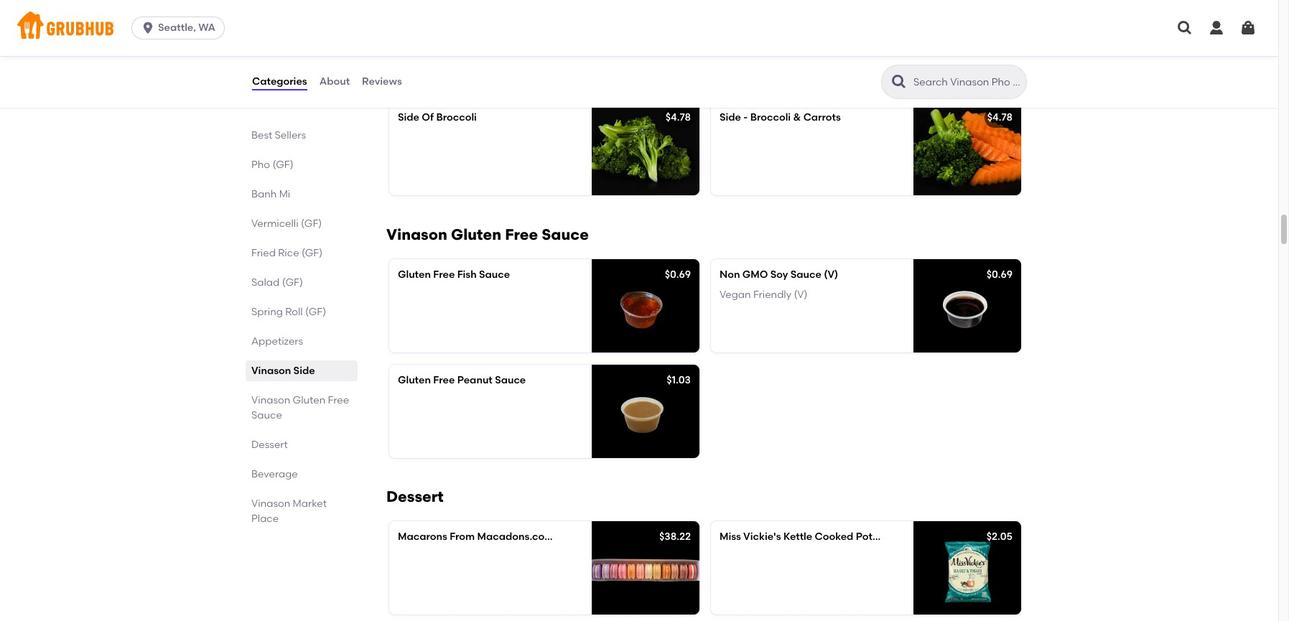 Task type: locate. For each thing, give the bounding box(es) containing it.
dessert
[[251, 439, 288, 451], [386, 488, 444, 506]]

(dozen)
[[607, 531, 646, 543]]

macadons.com
[[477, 531, 554, 543]]

banh
[[251, 188, 277, 200]]

vinason gluten free sauce down vinason side
[[251, 394, 349, 422]]

1 $0.69 from the left
[[665, 269, 691, 281]]

$4.78 for side of broccoli
[[666, 111, 691, 124]]

gmo
[[743, 269, 768, 281]]

side of broccoli
[[398, 111, 477, 124]]

0 horizontal spatial broccoli
[[436, 111, 477, 124]]

gluten left peanut
[[398, 374, 431, 387]]

1 horizontal spatial dessert
[[386, 488, 444, 506]]

0 vertical spatial dessert
[[251, 439, 288, 451]]

1 vertical spatial dessert
[[386, 488, 444, 506]]

free
[[505, 226, 538, 244], [433, 269, 455, 281], [433, 374, 455, 387], [328, 394, 349, 407]]

2 broccoli from the left
[[750, 111, 791, 124]]

sauce
[[542, 226, 589, 244], [479, 269, 510, 281], [791, 269, 822, 281], [495, 374, 526, 387], [251, 409, 282, 422]]

about button
[[319, 56, 351, 108]]

gluten
[[451, 226, 501, 244], [398, 269, 431, 281], [398, 374, 431, 387], [293, 394, 326, 407]]

$1.03
[[667, 374, 691, 387]]

packs
[[575, 531, 605, 543]]

0 horizontal spatial $0.69
[[665, 269, 691, 281]]

0 horizontal spatial svg image
[[141, 21, 155, 35]]

$4.78
[[666, 111, 691, 124], [988, 111, 1013, 124]]

kettle
[[784, 531, 813, 543]]

miss
[[720, 531, 741, 543]]

broccoli
[[436, 111, 477, 124], [750, 111, 791, 124]]

vinason gluten free sauce
[[386, 226, 589, 244], [251, 394, 349, 422]]

vinason up place
[[251, 498, 290, 510]]

$0.69 for non gmo soy sauce (v) image
[[987, 269, 1013, 281]]

& right salt
[[973, 531, 980, 543]]

vinason side
[[251, 365, 315, 377]]

seattle,
[[158, 22, 196, 34]]

vickie's
[[744, 531, 781, 543]]

(v) right friendly
[[794, 289, 808, 301]]

-
[[744, 111, 748, 124], [557, 531, 561, 543], [923, 531, 927, 543]]

(v) right soy
[[824, 269, 839, 281]]

1 vertical spatial &
[[973, 531, 980, 543]]

fried rice (gf)
[[251, 247, 323, 259]]

(gf) for vermicelli (gf)
[[301, 218, 322, 230]]

macarons from macadons.com - 12 packs (dozen) image
[[592, 522, 700, 615]]

1 horizontal spatial side
[[398, 111, 420, 124]]

$4.78 for side - broccoli & carrots
[[988, 111, 1013, 124]]

vinason up gluten free fish sauce
[[386, 226, 448, 244]]

2 horizontal spatial side
[[720, 111, 741, 124]]

non gmo soy sauce (v)
[[720, 269, 839, 281]]

1 vertical spatial vinason gluten free sauce
[[251, 394, 349, 422]]

(gf)
[[273, 159, 294, 171], [301, 218, 322, 230], [302, 247, 323, 259], [282, 277, 303, 289], [305, 306, 326, 318]]

side - broccoli & carrots
[[720, 111, 841, 124]]

2 $4.78 from the left
[[988, 111, 1013, 124]]

gluten free fish sauce
[[398, 269, 510, 281]]

$0.69
[[665, 269, 691, 281], [987, 269, 1013, 281]]

salt
[[951, 531, 970, 543]]

vinason gluten free sauce up fish at the top left
[[386, 226, 589, 244]]

0 horizontal spatial &
[[793, 111, 801, 124]]

&
[[793, 111, 801, 124], [973, 531, 980, 543]]

1 horizontal spatial &
[[973, 531, 980, 543]]

(gf) right vermicelli
[[301, 218, 322, 230]]

0 vertical spatial &
[[793, 111, 801, 124]]

potato
[[856, 531, 890, 543]]

side of vermicelli noodles image
[[592, 0, 700, 90]]

banh mi
[[251, 188, 290, 200]]

1 $4.78 from the left
[[666, 111, 691, 124]]

(v)
[[824, 269, 839, 281], [794, 289, 808, 301]]

macarons
[[398, 531, 447, 543]]

0 horizontal spatial (v)
[[794, 289, 808, 301]]

macarons from macadons.com - 12 packs (dozen)
[[398, 531, 646, 543]]

svg image
[[1177, 19, 1194, 37], [1208, 19, 1226, 37]]

2 svg image from the left
[[1208, 19, 1226, 37]]

cooked
[[815, 531, 854, 543]]

1 horizontal spatial broccoli
[[750, 111, 791, 124]]

broccoli right of in the left of the page
[[436, 111, 477, 124]]

vinason down appetizers
[[251, 365, 291, 377]]

dessert up macarons
[[386, 488, 444, 506]]

1 horizontal spatial $4.78
[[988, 111, 1013, 124]]

broccoli left carrots
[[750, 111, 791, 124]]

sellers
[[275, 129, 306, 142]]

vinegar
[[983, 531, 1022, 543]]

sea
[[930, 531, 948, 543]]

& left carrots
[[793, 111, 801, 124]]

0 horizontal spatial svg image
[[1177, 19, 1194, 37]]

dessert up beverage
[[251, 439, 288, 451]]

1 horizontal spatial vinason gluten free sauce
[[386, 226, 589, 244]]

0 horizontal spatial vinason gluten free sauce
[[251, 394, 349, 422]]

vegan
[[720, 289, 751, 301]]

2 $0.69 from the left
[[987, 269, 1013, 281]]

1 horizontal spatial (v)
[[824, 269, 839, 281]]

svg image
[[1240, 19, 1257, 37], [141, 21, 155, 35]]

salad (gf)
[[251, 277, 303, 289]]

0 horizontal spatial $4.78
[[666, 111, 691, 124]]

1 horizontal spatial svg image
[[1208, 19, 1226, 37]]

1 horizontal spatial $0.69
[[987, 269, 1013, 281]]

vinason
[[386, 226, 448, 244], [251, 365, 291, 377], [251, 394, 290, 407], [251, 498, 290, 510]]

broccoli for of
[[436, 111, 477, 124]]

categories button
[[251, 56, 308, 108]]

1 broccoli from the left
[[436, 111, 477, 124]]

rice
[[278, 247, 299, 259]]

vinason market place
[[251, 498, 327, 525]]

vegan friendly (v)
[[720, 289, 808, 301]]

(gf) right salad
[[282, 277, 303, 289]]

non gmo soy sauce (v) image
[[914, 259, 1022, 353]]

side
[[398, 111, 420, 124], [720, 111, 741, 124], [294, 365, 315, 377]]

gluten down vinason side
[[293, 394, 326, 407]]

0 horizontal spatial dessert
[[251, 439, 288, 451]]

0 horizontal spatial side
[[294, 365, 315, 377]]

(gf) right pho
[[273, 159, 294, 171]]

wa
[[198, 22, 215, 34]]

gluten inside vinason gluten free sauce
[[293, 394, 326, 407]]

soy
[[771, 269, 788, 281]]

market
[[293, 498, 327, 510]]



Task type: vqa. For each thing, say whether or not it's contained in the screenshot.
Pho (GF)'s (GF)
yes



Task type: describe. For each thing, give the bounding box(es) containing it.
carrots
[[804, 111, 841, 124]]

of
[[422, 111, 434, 124]]

vermicelli (gf)
[[251, 218, 322, 230]]

0 vertical spatial vinason gluten free sauce
[[386, 226, 589, 244]]

non
[[720, 269, 740, 281]]

2 horizontal spatial -
[[923, 531, 927, 543]]

(gf) for pho (gf)
[[273, 159, 294, 171]]

miss vickie's kettle cooked potato chips - sea salt & vinegar image
[[914, 522, 1022, 615]]

$38.22
[[659, 531, 691, 543]]

gluten left fish at the top left
[[398, 269, 431, 281]]

side for side of broccoli
[[398, 111, 420, 124]]

beverage
[[251, 468, 298, 481]]

(gf) right rice
[[302, 247, 323, 259]]

1 vertical spatial (v)
[[794, 289, 808, 301]]

categories
[[252, 75, 307, 88]]

broccoli for -
[[750, 111, 791, 124]]

main navigation navigation
[[0, 0, 1279, 56]]

appetizers
[[251, 335, 303, 348]]

gluten free fish sauce image
[[592, 259, 700, 353]]

mi
[[279, 188, 290, 200]]

Search Vinason Pho & Grill search field
[[912, 75, 1022, 89]]

from
[[450, 531, 475, 543]]

fried
[[251, 247, 276, 259]]

pho (gf)
[[251, 159, 294, 171]]

salad
[[251, 277, 280, 289]]

$0.69 for gluten free fish sauce image
[[665, 269, 691, 281]]

(gf) right roll on the left of the page
[[305, 306, 326, 318]]

search icon image
[[891, 73, 908, 91]]

sauce inside vinason gluten free sauce
[[251, 409, 282, 422]]

1 horizontal spatial -
[[744, 111, 748, 124]]

(gf) for salad (gf)
[[282, 277, 303, 289]]

1 horizontal spatial svg image
[[1240, 19, 1257, 37]]

12
[[563, 531, 573, 543]]

pho
[[251, 159, 270, 171]]

miss vickie's kettle cooked potato chips - sea salt & vinegar
[[720, 531, 1022, 543]]

vinason inside 'vinason market place'
[[251, 498, 290, 510]]

chips
[[892, 531, 921, 543]]

spring
[[251, 306, 283, 318]]

gluten free peanut sauce
[[398, 374, 526, 387]]

0 vertical spatial (v)
[[824, 269, 839, 281]]

place
[[251, 513, 279, 525]]

spring roll (gf)
[[251, 306, 326, 318]]

1 svg image from the left
[[1177, 19, 1194, 37]]

friendly
[[754, 289, 792, 301]]

peanut
[[457, 374, 493, 387]]

best
[[251, 129, 272, 142]]

vermicelli
[[251, 218, 299, 230]]

roll
[[285, 306, 303, 318]]

side of broccoli image
[[592, 102, 700, 196]]

gluten free peanut sauce image
[[592, 365, 700, 458]]

side for side - broccoli & carrots
[[720, 111, 741, 124]]

best sellers
[[251, 129, 306, 142]]

vinason down vinason side
[[251, 394, 290, 407]]

side of carrots image
[[914, 0, 1022, 90]]

$2.05
[[987, 531, 1013, 543]]

reviews
[[362, 75, 402, 88]]

gluten up fish at the top left
[[451, 226, 501, 244]]

fish
[[457, 269, 477, 281]]

svg image inside seattle, wa button
[[141, 21, 155, 35]]

about
[[319, 75, 350, 88]]

reviews button
[[361, 56, 403, 108]]

side - broccoli & carrots image
[[914, 102, 1022, 196]]

seattle, wa
[[158, 22, 215, 34]]

seattle, wa button
[[132, 17, 231, 40]]

0 horizontal spatial -
[[557, 531, 561, 543]]



